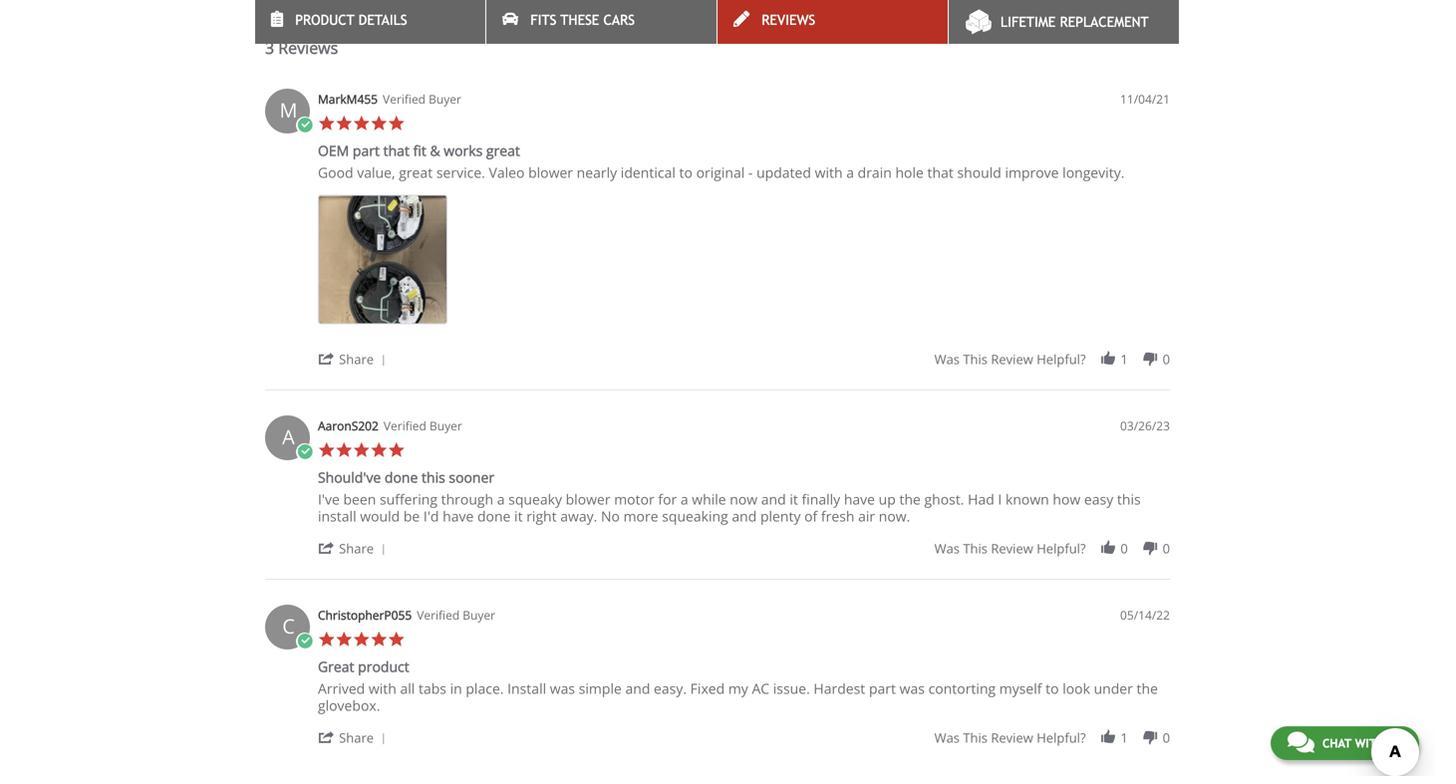 Task type: vqa. For each thing, say whether or not it's contained in the screenshot.
MY CART at the bottom
no



Task type: locate. For each thing, give the bounding box(es) containing it.
verified buyer heading up should've done this sooner 'heading'
[[384, 418, 462, 435]]

1 horizontal spatial a
[[681, 490, 689, 509]]

cars
[[604, 12, 635, 28]]

product
[[295, 12, 355, 28]]

review date 11/04/21 element
[[1121, 91, 1171, 108]]

0 vertical spatial verified
[[383, 91, 426, 107]]

sooner
[[449, 468, 495, 487]]

1 vertical spatial review
[[991, 540, 1034, 558]]

1 horizontal spatial was
[[900, 680, 925, 699]]

0 horizontal spatial have
[[443, 507, 474, 526]]

vote down review by markm455 on  4 nov 2021 image
[[1142, 351, 1160, 368]]

it left of
[[790, 490, 798, 509]]

the inside should've done this sooner i've been suffering through a squeaky blower motor for a while now and it finally have up the ghost. had i known how easy this install would be i'd have done it right away. no more squeaking and plenty of fresh air now.
[[900, 490, 921, 509]]

great up valeo
[[486, 141, 520, 160]]

share
[[339, 351, 374, 369], [339, 540, 374, 558], [339, 730, 374, 747]]

comments image
[[1288, 731, 1315, 755]]

circle checkmark image
[[296, 444, 314, 461], [296, 633, 314, 651]]

1 horizontal spatial the
[[1137, 680, 1159, 699]]

great down fit
[[399, 163, 433, 182]]

2 vertical spatial buyer
[[463, 607, 496, 624]]

that right hole at the top right
[[928, 163, 954, 182]]

that left fit
[[383, 141, 410, 160]]

2 vertical spatial helpful?
[[1037, 730, 1086, 747]]

have
[[844, 490, 875, 509], [443, 507, 474, 526]]

2 vertical spatial with
[[1356, 737, 1385, 751]]

2 vertical spatial verified
[[417, 607, 460, 624]]

was this review helpful? left vote up review by markm455 on  4 nov 2021 image
[[935, 351, 1086, 369]]

2 vertical spatial was
[[935, 730, 960, 747]]

3
[[265, 37, 274, 58]]

circle checkmark image right c
[[296, 633, 314, 651]]

0 vertical spatial verified buyer heading
[[383, 91, 462, 108]]

0 vertical spatial reviews
[[762, 12, 816, 28]]

helpful?
[[1037, 351, 1086, 369], [1037, 540, 1086, 558], [1037, 730, 1086, 747]]

2 was this review helpful? from the top
[[935, 540, 1086, 558]]

group for a
[[935, 540, 1171, 558]]

was this review helpful? down "myself"
[[935, 730, 1086, 747]]

1 vertical spatial verified
[[384, 418, 427, 434]]

05/14/22
[[1121, 607, 1171, 624]]

share image down glovebox.
[[318, 730, 336, 747]]

was for a
[[935, 540, 960, 558]]

for
[[658, 490, 677, 509]]

to
[[680, 163, 693, 182], [1046, 680, 1059, 699]]

squeaking
[[662, 507, 729, 526]]

0 vertical spatial helpful?
[[1037, 351, 1086, 369]]

blower inside should've done this sooner i've been suffering through a squeaky blower motor for a while now and it finally have up the ghost. had i known how easy this install would be i'd have done it right away. no more squeaking and plenty of fresh air now.
[[566, 490, 611, 509]]

seperator image down glovebox.
[[378, 734, 390, 746]]

i'd
[[424, 507, 439, 526]]

3 group from the top
[[935, 730, 1171, 747]]

myself
[[1000, 680, 1042, 699]]

verified buyer heading
[[383, 91, 462, 108], [384, 418, 462, 435], [417, 607, 496, 624]]

1 vertical spatial group
[[935, 540, 1171, 558]]

the
[[900, 490, 921, 509], [1137, 680, 1159, 699]]

aarons202 verified buyer
[[318, 418, 462, 434]]

0 vertical spatial done
[[385, 468, 418, 487]]

2 was from the top
[[935, 540, 960, 558]]

1 vertical spatial with
[[369, 680, 397, 699]]

2 was from the left
[[900, 680, 925, 699]]

2 vertical spatial was this review helpful?
[[935, 730, 1086, 747]]

star image
[[318, 115, 336, 132], [336, 115, 353, 132], [370, 115, 388, 132], [388, 115, 405, 132], [353, 442, 370, 459], [370, 442, 388, 459], [353, 631, 370, 649], [370, 631, 388, 649]]

2 seperator image from the top
[[378, 734, 390, 746]]

1 vertical spatial part
[[869, 680, 896, 699]]

tab panel
[[265, 0, 1171, 15], [255, 79, 1181, 769]]

seperator image
[[378, 355, 390, 367], [378, 734, 390, 746]]

simple
[[579, 680, 622, 699]]

1 was from the top
[[935, 351, 960, 369]]

suffering
[[380, 490, 438, 509]]

1 vertical spatial share button
[[318, 539, 393, 558]]

to inside great product arrived with all tabs in place. install was simple and easy. fixed my ac issue. hardest part was contorting myself to look under the glovebox.
[[1046, 680, 1059, 699]]

1 vertical spatial was this review helpful?
[[935, 540, 1086, 558]]

1 share from the top
[[339, 351, 374, 369]]

part up value,
[[353, 141, 380, 160]]

review down "myself"
[[991, 730, 1034, 747]]

ac
[[752, 680, 770, 699]]

valeo
[[489, 163, 525, 182]]

review date 05/14/22 element
[[1121, 607, 1171, 624]]

1
[[1121, 351, 1128, 369], [1121, 730, 1128, 747]]

was this review helpful? for c
[[935, 730, 1086, 747]]

1 vertical spatial the
[[1137, 680, 1159, 699]]

a
[[847, 163, 854, 182], [497, 490, 505, 509], [681, 490, 689, 509]]

1 horizontal spatial part
[[869, 680, 896, 699]]

0
[[1163, 351, 1171, 369], [1121, 540, 1128, 558], [1163, 540, 1171, 558], [1163, 730, 1171, 747]]

0 vertical spatial 1
[[1121, 351, 1128, 369]]

buyer up &
[[429, 91, 462, 107]]

3 was from the top
[[935, 730, 960, 747]]

0 vertical spatial the
[[900, 490, 921, 509]]

0 vertical spatial group
[[935, 351, 1171, 369]]

works
[[444, 141, 483, 160]]

2 vertical spatial share button
[[318, 729, 393, 747]]

seperator image
[[378, 545, 390, 557]]

easy.
[[654, 680, 687, 699]]

1 1 from the top
[[1121, 351, 1128, 369]]

1 vertical spatial circle checkmark image
[[296, 633, 314, 651]]

2 horizontal spatial a
[[847, 163, 854, 182]]

0 vertical spatial was this review helpful?
[[935, 351, 1086, 369]]

verified up fit
[[383, 91, 426, 107]]

service.
[[437, 163, 485, 182]]

group
[[935, 351, 1171, 369], [935, 540, 1171, 558], [935, 730, 1171, 747]]

0 horizontal spatial part
[[353, 141, 380, 160]]

1 vertical spatial was
[[935, 540, 960, 558]]

2 circle checkmark image from the top
[[296, 633, 314, 651]]

share image down install
[[318, 540, 336, 558]]

verified buyer heading up fit
[[383, 91, 462, 108]]

0 vertical spatial that
[[383, 141, 410, 160]]

share left seperator icon
[[339, 540, 374, 558]]

1 share button from the top
[[318, 350, 393, 369]]

1 group from the top
[[935, 351, 1171, 369]]

2 vertical spatial group
[[935, 730, 1171, 747]]

share image
[[318, 351, 336, 368], [318, 540, 336, 558], [318, 730, 336, 747]]

0 vertical spatial share button
[[318, 350, 393, 369]]

1 vertical spatial great
[[399, 163, 433, 182]]

was this review helpful? for m
[[935, 351, 1086, 369]]

known
[[1006, 490, 1050, 509]]

2 group from the top
[[935, 540, 1171, 558]]

with down product
[[369, 680, 397, 699]]

and left easy. in the left bottom of the page
[[626, 680, 650, 699]]

a right the through
[[497, 490, 505, 509]]

0 vertical spatial was
[[935, 351, 960, 369]]

with right 'updated'
[[815, 163, 843, 182]]

done down 'sooner'
[[478, 507, 511, 526]]

buyer
[[429, 91, 462, 107], [430, 418, 462, 434], [463, 607, 496, 624]]

0 vertical spatial share image
[[318, 351, 336, 368]]

was this review helpful? for a
[[935, 540, 1086, 558]]

aarons202
[[318, 418, 379, 434]]

and inside great product arrived with all tabs in place. install was simple and easy. fixed my ac issue. hardest part was contorting myself to look under the glovebox.
[[626, 680, 650, 699]]

and
[[762, 490, 786, 509], [732, 507, 757, 526], [626, 680, 650, 699]]

easy
[[1085, 490, 1114, 509]]

i
[[998, 490, 1002, 509]]

0 vertical spatial review
[[991, 351, 1034, 369]]

reviews link
[[718, 0, 948, 44]]

0 vertical spatial blower
[[529, 163, 573, 182]]

great
[[486, 141, 520, 160], [399, 163, 433, 182]]

list item
[[318, 195, 448, 325]]

vote up review by aarons202 on 26 mar 2023 image
[[1100, 540, 1117, 558]]

oem part that fit & works great heading
[[318, 141, 520, 164]]

1 horizontal spatial to
[[1046, 680, 1059, 699]]

buyer up 'place.' at the bottom left of the page
[[463, 607, 496, 624]]

1 vertical spatial to
[[1046, 680, 1059, 699]]

was right install
[[550, 680, 575, 699]]

3 review from the top
[[991, 730, 1034, 747]]

1 for c
[[1121, 730, 1128, 747]]

1 horizontal spatial that
[[928, 163, 954, 182]]

1 vertical spatial share image
[[318, 540, 336, 558]]

how
[[1053, 490, 1081, 509]]

share down glovebox.
[[339, 730, 374, 747]]

share button up aarons202
[[318, 350, 393, 369]]

part
[[353, 141, 380, 160], [869, 680, 896, 699]]

2 review from the top
[[991, 540, 1034, 558]]

0 horizontal spatial was
[[550, 680, 575, 699]]

my
[[729, 680, 749, 699]]

3 share image from the top
[[318, 730, 336, 747]]

blower inside oem part that fit & works great good value, great service. valeo blower nearly identical to original - updated with a drain hole that should improve longevity.
[[529, 163, 573, 182]]

0 right vote down review by christopherp055 on 14 may 2022 icon
[[1163, 730, 1171, 747]]

verified up should've done this sooner 'heading'
[[384, 418, 427, 434]]

verified buyer heading for m
[[383, 91, 462, 108]]

a right for at the bottom left of the page
[[681, 490, 689, 509]]

to inside oem part that fit & works great good value, great service. valeo blower nearly identical to original - updated with a drain hole that should improve longevity.
[[680, 163, 693, 182]]

with left the us
[[1356, 737, 1385, 751]]

0 horizontal spatial and
[[626, 680, 650, 699]]

0 right vote up review by aarons202 on 26 mar 2023 icon
[[1121, 540, 1128, 558]]

0 vertical spatial part
[[353, 141, 380, 160]]

helpful? left vote up review by christopherp055 on 14 may 2022 image
[[1037, 730, 1086, 747]]

0 horizontal spatial great
[[399, 163, 433, 182]]

was left contorting
[[900, 680, 925, 699]]

1 share image from the top
[[318, 351, 336, 368]]

and left the plenty
[[732, 507, 757, 526]]

helpful? left vote up review by markm455 on  4 nov 2021 image
[[1037, 351, 1086, 369]]

verified
[[383, 91, 426, 107], [384, 418, 427, 434], [417, 607, 460, 624]]

seperator image up aarons202 verified buyer
[[378, 355, 390, 367]]

0 vertical spatial with
[[815, 163, 843, 182]]

2 vertical spatial share
[[339, 730, 374, 747]]

1 horizontal spatial with
[[815, 163, 843, 182]]

review down the i
[[991, 540, 1034, 558]]

0 vertical spatial share
[[339, 351, 374, 369]]

1 vertical spatial tab panel
[[255, 79, 1181, 769]]

it
[[790, 490, 798, 509], [515, 507, 523, 526]]

part inside great product arrived with all tabs in place. install was simple and easy. fixed my ac issue. hardest part was contorting myself to look under the glovebox.
[[869, 680, 896, 699]]

verified for a
[[384, 418, 427, 434]]

circle checkmark image for c
[[296, 633, 314, 651]]

star image
[[353, 115, 370, 132], [318, 442, 336, 459], [336, 442, 353, 459], [388, 442, 405, 459], [318, 631, 336, 649], [336, 631, 353, 649], [388, 631, 405, 649]]

1 circle checkmark image from the top
[[296, 444, 314, 461]]

share up aarons202
[[339, 351, 374, 369]]

was
[[550, 680, 575, 699], [900, 680, 925, 699]]

buyer up 'sooner'
[[430, 418, 462, 434]]

a left drain at the right top
[[847, 163, 854, 182]]

have right "i'd"
[[443, 507, 474, 526]]

tab panel containing m
[[255, 79, 1181, 769]]

2 1 from the top
[[1121, 730, 1128, 747]]

review left vote up review by markm455 on  4 nov 2021 image
[[991, 351, 1034, 369]]

with
[[815, 163, 843, 182], [369, 680, 397, 699], [1356, 737, 1385, 751]]

0 horizontal spatial done
[[385, 468, 418, 487]]

2 helpful? from the top
[[1037, 540, 1086, 558]]

3 was this review helpful? from the top
[[935, 730, 1086, 747]]

2 share image from the top
[[318, 540, 336, 558]]

3 helpful? from the top
[[1037, 730, 1086, 747]]

1 horizontal spatial reviews
[[762, 12, 816, 28]]

1 helpful? from the top
[[1037, 351, 1086, 369]]

1 vertical spatial share
[[339, 540, 374, 558]]

2 vertical spatial verified buyer heading
[[417, 607, 496, 624]]

good
[[318, 163, 354, 182]]

to left original
[[680, 163, 693, 182]]

0 vertical spatial buyer
[[429, 91, 462, 107]]

1 vertical spatial verified buyer heading
[[384, 418, 462, 435]]

would
[[360, 507, 400, 526]]

group for m
[[935, 351, 1171, 369]]

1 vertical spatial that
[[928, 163, 954, 182]]

1 vertical spatial helpful?
[[1037, 540, 1086, 558]]

2 horizontal spatial with
[[1356, 737, 1385, 751]]

us
[[1389, 737, 1403, 751]]

1 right vote up review by christopherp055 on 14 may 2022 image
[[1121, 730, 1128, 747]]

1 vertical spatial 1
[[1121, 730, 1128, 747]]

1 vertical spatial buyer
[[430, 418, 462, 434]]

the right under
[[1137, 680, 1159, 699]]

1 vertical spatial reviews
[[278, 37, 338, 58]]

1 right vote up review by markm455 on  4 nov 2021 image
[[1121, 351, 1128, 369]]

2 share from the top
[[339, 540, 374, 558]]

blower
[[529, 163, 573, 182], [566, 490, 611, 509]]

vote up review by christopherp055 on 14 may 2022 image
[[1100, 730, 1117, 747]]

1 review from the top
[[991, 351, 1034, 369]]

this
[[964, 351, 988, 369], [422, 468, 445, 487], [1118, 490, 1141, 509], [964, 540, 988, 558], [964, 730, 988, 747]]

1 horizontal spatial and
[[732, 507, 757, 526]]

was
[[935, 351, 960, 369], [935, 540, 960, 558], [935, 730, 960, 747]]

was for c
[[935, 730, 960, 747]]

circle checkmark image for a
[[296, 444, 314, 461]]

have left up
[[844, 490, 875, 509]]

a
[[282, 423, 295, 451]]

circle checkmark image
[[296, 117, 314, 134]]

circle checkmark image right a at bottom
[[296, 444, 314, 461]]

0 right vote down review by markm455 on  4 nov 2021 icon
[[1163, 351, 1171, 369]]

should've
[[318, 468, 381, 487]]

share image for c
[[318, 730, 336, 747]]

0 horizontal spatial with
[[369, 680, 397, 699]]

done up 'suffering'
[[385, 468, 418, 487]]

part right hardest
[[869, 680, 896, 699]]

blower right valeo
[[529, 163, 573, 182]]

i've
[[318, 490, 340, 509]]

lifetime replacement
[[1001, 14, 1149, 30]]

3 share from the top
[[339, 730, 374, 747]]

share button down install
[[318, 539, 393, 558]]

to left "look"
[[1046, 680, 1059, 699]]

christopherp055
[[318, 607, 412, 624]]

helpful? for m
[[1037, 351, 1086, 369]]

1 for m
[[1121, 351, 1128, 369]]

0 horizontal spatial that
[[383, 141, 410, 160]]

0 vertical spatial to
[[680, 163, 693, 182]]

1 horizontal spatial done
[[478, 507, 511, 526]]

1 vertical spatial blower
[[566, 490, 611, 509]]

verified right christopherp055 at the bottom of the page
[[417, 607, 460, 624]]

and right now
[[762, 490, 786, 509]]

1 seperator image from the top
[[378, 355, 390, 367]]

2 vertical spatial review
[[991, 730, 1034, 747]]

great
[[318, 658, 354, 677]]

0 vertical spatial circle checkmark image
[[296, 444, 314, 461]]

0 horizontal spatial to
[[680, 163, 693, 182]]

image of review by markm455 on  4 nov 2021 number 1 image
[[318, 195, 448, 325]]

verified buyer heading up in
[[417, 607, 496, 624]]

place.
[[466, 680, 504, 699]]

helpful? left vote up review by aarons202 on 26 mar 2023 icon
[[1037, 540, 1086, 558]]

with inside oem part that fit & works great good value, great service. valeo blower nearly identical to original - updated with a drain hole that should improve longevity.
[[815, 163, 843, 182]]

chat with us link
[[1271, 727, 1420, 761]]

0 right vote down review by aarons202 on 26 mar 2023 image
[[1163, 540, 1171, 558]]

0 horizontal spatial the
[[900, 490, 921, 509]]

share image up aarons202
[[318, 351, 336, 368]]

0 vertical spatial seperator image
[[378, 355, 390, 367]]

share button down glovebox.
[[318, 729, 393, 747]]

details
[[359, 12, 407, 28]]

2 share button from the top
[[318, 539, 393, 558]]

share image for m
[[318, 351, 336, 368]]

1 vertical spatial seperator image
[[378, 734, 390, 746]]

2 vertical spatial share image
[[318, 730, 336, 747]]

through
[[441, 490, 494, 509]]

0 vertical spatial great
[[486, 141, 520, 160]]

3 share button from the top
[[318, 729, 393, 747]]

hardest
[[814, 680, 866, 699]]

blower left motor
[[566, 490, 611, 509]]

the right up
[[900, 490, 921, 509]]

that
[[383, 141, 410, 160], [928, 163, 954, 182]]

was this review helpful? down the i
[[935, 540, 1086, 558]]

no
[[601, 507, 620, 526]]

11/04/21
[[1121, 91, 1171, 107]]

1 was this review helpful? from the top
[[935, 351, 1086, 369]]

it left right
[[515, 507, 523, 526]]

buyer for c
[[463, 607, 496, 624]]

0 horizontal spatial reviews
[[278, 37, 338, 58]]



Task type: describe. For each thing, give the bounding box(es) containing it.
of
[[805, 507, 818, 526]]

m
[[280, 96, 298, 124]]

03/26/23
[[1121, 418, 1171, 434]]

install
[[318, 507, 357, 526]]

&
[[430, 141, 440, 160]]

2 horizontal spatial and
[[762, 490, 786, 509]]

markm455
[[318, 91, 378, 107]]

value,
[[357, 163, 395, 182]]

nearly
[[577, 163, 617, 182]]

this for a
[[964, 540, 988, 558]]

0 for c
[[1163, 730, 1171, 747]]

chat
[[1323, 737, 1352, 751]]

review for c
[[991, 730, 1034, 747]]

longevity.
[[1063, 163, 1125, 182]]

look
[[1063, 680, 1091, 699]]

been
[[343, 490, 376, 509]]

fits
[[531, 12, 557, 28]]

buyer for a
[[430, 418, 462, 434]]

this for c
[[964, 730, 988, 747]]

christopherp055 verified buyer
[[318, 607, 496, 624]]

tabs
[[419, 680, 447, 699]]

share button for a
[[318, 539, 393, 558]]

motor
[[614, 490, 655, 509]]

contorting
[[929, 680, 996, 699]]

chat with us
[[1323, 737, 1403, 751]]

oem
[[318, 141, 349, 160]]

markm455 verified buyer
[[318, 91, 462, 107]]

0 horizontal spatial a
[[497, 490, 505, 509]]

original
[[697, 163, 745, 182]]

while
[[692, 490, 726, 509]]

group for c
[[935, 730, 1171, 747]]

share button for c
[[318, 729, 393, 747]]

hole
[[896, 163, 924, 182]]

issue.
[[773, 680, 810, 699]]

0 horizontal spatial it
[[515, 507, 523, 526]]

these
[[561, 12, 600, 28]]

review date 03/26/23 element
[[1121, 418, 1171, 435]]

in
[[450, 680, 462, 699]]

right
[[527, 507, 557, 526]]

under
[[1094, 680, 1134, 699]]

1 horizontal spatial it
[[790, 490, 798, 509]]

arrived
[[318, 680, 365, 699]]

helpful? for a
[[1037, 540, 1086, 558]]

more
[[624, 507, 659, 526]]

vote up review by markm455 on  4 nov 2021 image
[[1100, 351, 1117, 368]]

buyer for m
[[429, 91, 462, 107]]

fixed
[[691, 680, 725, 699]]

lifetime replacement link
[[949, 0, 1180, 44]]

updated
[[757, 163, 812, 182]]

this for m
[[964, 351, 988, 369]]

-
[[749, 163, 753, 182]]

had
[[968, 490, 995, 509]]

lifetime
[[1001, 14, 1056, 30]]

part inside oem part that fit & works great good value, great service. valeo blower nearly identical to original - updated with a drain hole that should improve longevity.
[[353, 141, 380, 160]]

the inside great product arrived with all tabs in place. install was simple and easy. fixed my ac issue. hardest part was contorting myself to look under the glovebox.
[[1137, 680, 1159, 699]]

0 for a
[[1163, 540, 1171, 558]]

1 horizontal spatial have
[[844, 490, 875, 509]]

verified for m
[[383, 91, 426, 107]]

away.
[[561, 507, 598, 526]]

should've done this sooner i've been suffering through a squeaky blower motor for a while now and it finally have up the ghost. had i known how easy this install would be i'd have done it right away. no more squeaking and plenty of fresh air now.
[[318, 468, 1141, 526]]

product details
[[295, 12, 407, 28]]

3 reviews
[[265, 37, 338, 58]]

should've done this sooner heading
[[318, 468, 495, 491]]

improve
[[1006, 163, 1059, 182]]

seperator image for m
[[378, 355, 390, 367]]

fresh
[[821, 507, 855, 526]]

be
[[404, 507, 420, 526]]

helpful? for c
[[1037, 730, 1086, 747]]

1 vertical spatial done
[[478, 507, 511, 526]]

with inside great product arrived with all tabs in place. install was simple and easy. fixed my ac issue. hardest part was contorting myself to look under the glovebox.
[[369, 680, 397, 699]]

now
[[730, 490, 758, 509]]

great product heading
[[318, 658, 410, 681]]

list item inside 'tab panel'
[[318, 195, 448, 325]]

should
[[958, 163, 1002, 182]]

1 was from the left
[[550, 680, 575, 699]]

share button for m
[[318, 350, 393, 369]]

product details link
[[255, 0, 486, 44]]

all
[[400, 680, 415, 699]]

verified buyer heading for c
[[417, 607, 496, 624]]

seperator image for c
[[378, 734, 390, 746]]

share for a
[[339, 540, 374, 558]]

share for c
[[339, 730, 374, 747]]

oem part that fit & works great good value, great service. valeo blower nearly identical to original - updated with a drain hole that should improve longevity.
[[318, 141, 1125, 182]]

air
[[859, 507, 876, 526]]

squeaky
[[509, 490, 562, 509]]

install
[[508, 680, 547, 699]]

drain
[[858, 163, 892, 182]]

ghost.
[[925, 490, 965, 509]]

vote down review by christopherp055 on 14 may 2022 image
[[1142, 730, 1160, 747]]

plenty
[[761, 507, 801, 526]]

now.
[[879, 507, 911, 526]]

verified for c
[[417, 607, 460, 624]]

review for a
[[991, 540, 1034, 558]]

vote down review by aarons202 on 26 mar 2023 image
[[1142, 540, 1160, 558]]

up
[[879, 490, 896, 509]]

verified buyer heading for a
[[384, 418, 462, 435]]

share for m
[[339, 351, 374, 369]]

0 vertical spatial tab panel
[[265, 0, 1171, 15]]

finally
[[802, 490, 841, 509]]

share image for a
[[318, 540, 336, 558]]

was for m
[[935, 351, 960, 369]]

great product arrived with all tabs in place. install was simple and easy. fixed my ac issue. hardest part was contorting myself to look under the glovebox.
[[318, 658, 1159, 716]]

replacement
[[1060, 14, 1149, 30]]

c
[[282, 613, 295, 640]]

glovebox.
[[318, 697, 380, 716]]

0 for m
[[1163, 351, 1171, 369]]

1 horizontal spatial great
[[486, 141, 520, 160]]

fit
[[413, 141, 427, 160]]

identical
[[621, 163, 676, 182]]

fits these cars
[[531, 12, 635, 28]]

a inside oem part that fit & works great good value, great service. valeo blower nearly identical to original - updated with a drain hole that should improve longevity.
[[847, 163, 854, 182]]

review for m
[[991, 351, 1034, 369]]



